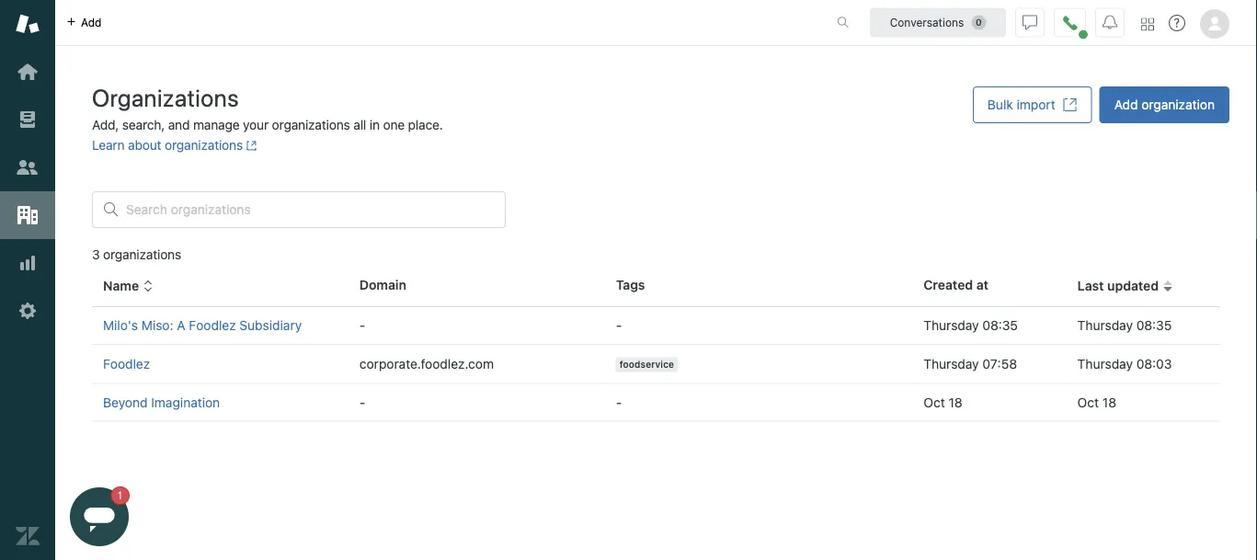 Task type: vqa. For each thing, say whether or not it's contained in the screenshot.
Conversations
yes



Task type: locate. For each thing, give the bounding box(es) containing it.
all
[[354, 117, 366, 132]]

thursday 08:03
[[1078, 356, 1173, 371]]

milo's miso: a foodlez subsidiary
[[103, 318, 302, 333]]

- down foodservice
[[616, 395, 622, 410]]

name button
[[103, 278, 154, 295]]

1 horizontal spatial 08:35
[[1137, 318, 1172, 333]]

beyond
[[103, 395, 148, 410]]

18 down thursday 08:03
[[1103, 395, 1117, 410]]

0 horizontal spatial thursday 08:35
[[924, 318, 1018, 333]]

oct
[[924, 395, 946, 410], [1078, 395, 1100, 410]]

-
[[360, 318, 366, 333], [616, 318, 622, 333], [360, 395, 366, 410], [616, 395, 622, 410]]

1 horizontal spatial oct 18
[[1078, 395, 1117, 410]]

beyond imagination
[[103, 395, 220, 410]]

organizations
[[272, 117, 350, 132], [165, 138, 243, 153], [103, 247, 181, 262]]

your
[[243, 117, 269, 132]]

thursday 08:35 up thursday 07:58
[[924, 318, 1018, 333]]

1 vertical spatial foodlez
[[103, 356, 150, 371]]

organizations left all
[[272, 117, 350, 132]]

1 oct from the left
[[924, 395, 946, 410]]

2 oct from the left
[[1078, 395, 1100, 410]]

add button
[[55, 0, 113, 45]]

foodlez up beyond
[[103, 356, 150, 371]]

created at
[[924, 277, 989, 293]]

thursday 07:58
[[924, 356, 1018, 371]]

thursday left 07:58
[[924, 356, 980, 371]]

organization
[[1142, 97, 1215, 112]]

organizations down manage
[[165, 138, 243, 153]]

zendesk image
[[16, 524, 40, 548]]

0 horizontal spatial oct
[[924, 395, 946, 410]]

imagination
[[151, 395, 220, 410]]

oct 18
[[924, 395, 963, 410], [1078, 395, 1117, 410]]

0 vertical spatial organizations
[[272, 117, 350, 132]]

foodlez
[[189, 318, 236, 333], [103, 356, 150, 371]]

at
[[977, 277, 989, 293]]

notifications image
[[1103, 15, 1118, 30]]

18 down thursday 07:58
[[949, 395, 963, 410]]

thursday 08:35
[[924, 318, 1018, 333], [1078, 318, 1172, 333]]

1 horizontal spatial 18
[[1103, 395, 1117, 410]]

oct 18 down thursday 07:58
[[924, 395, 963, 410]]

18
[[949, 395, 963, 410], [1103, 395, 1117, 410]]

0 vertical spatial foodlez
[[189, 318, 236, 333]]

08:35
[[983, 318, 1018, 333], [1137, 318, 1172, 333]]

zendesk products image
[[1142, 18, 1155, 31]]

one
[[383, 117, 405, 132]]

milo's miso: a foodlez subsidiary link
[[103, 318, 302, 333]]

organizations up name button
[[103, 247, 181, 262]]

add
[[81, 16, 102, 29]]

08:35 up 07:58
[[983, 318, 1018, 333]]

foodservice
[[620, 359, 674, 370]]

domain
[[360, 277, 407, 293]]

1 horizontal spatial foodlez
[[189, 318, 236, 333]]

manage
[[193, 117, 240, 132]]

08:35 up 08:03
[[1137, 318, 1172, 333]]

conversations button
[[870, 8, 1007, 37]]

bulk import button
[[973, 86, 1093, 123]]

oct down thursday 07:58
[[924, 395, 946, 410]]

subsidiary
[[240, 318, 302, 333]]

foodlez right 'a'
[[189, 318, 236, 333]]

1 08:35 from the left
[[983, 318, 1018, 333]]

(opens in a new tab) image
[[243, 140, 257, 151]]

0 horizontal spatial 18
[[949, 395, 963, 410]]

2 18 from the left
[[1103, 395, 1117, 410]]

thursday
[[924, 318, 980, 333], [1078, 318, 1134, 333], [924, 356, 980, 371], [1078, 356, 1134, 371]]

add organization button
[[1100, 86, 1230, 123]]

last updated
[[1078, 278, 1159, 294]]

and
[[168, 117, 190, 132]]

reporting image
[[16, 251, 40, 275]]

last updated button
[[1078, 278, 1174, 295]]

0 horizontal spatial 08:35
[[983, 318, 1018, 333]]

last
[[1078, 278, 1105, 294]]

organizations inside organizations add, search, and manage your organizations all in one place.
[[272, 117, 350, 132]]

learn about organizations link
[[92, 138, 257, 153]]

0 horizontal spatial foodlez
[[103, 356, 150, 371]]

button displays agent's chat status as invisible. image
[[1023, 15, 1038, 30]]

1 horizontal spatial thursday 08:35
[[1078, 318, 1172, 333]]

admin image
[[16, 299, 40, 323]]

3 organizations
[[92, 247, 181, 262]]

oct 18 down thursday 08:03
[[1078, 395, 1117, 410]]

tags
[[616, 277, 645, 293]]

0 horizontal spatial oct 18
[[924, 395, 963, 410]]

oct down thursday 08:03
[[1078, 395, 1100, 410]]

learn about organizations
[[92, 138, 243, 153]]

foodlez link
[[103, 356, 150, 371]]

thursday 08:35 up thursday 08:03
[[1078, 318, 1172, 333]]

1 horizontal spatial oct
[[1078, 395, 1100, 410]]

miso:
[[142, 318, 174, 333]]

name
[[103, 278, 139, 294]]

organizations image
[[16, 203, 40, 227]]



Task type: describe. For each thing, give the bounding box(es) containing it.
get help image
[[1169, 15, 1186, 31]]

- down "domain"
[[360, 318, 366, 333]]

add organization
[[1115, 97, 1215, 112]]

views image
[[16, 108, 40, 132]]

main element
[[0, 0, 55, 560]]

thursday down created
[[924, 318, 980, 333]]

about
[[128, 138, 161, 153]]

add
[[1115, 97, 1139, 112]]

2 thursday 08:35 from the left
[[1078, 318, 1172, 333]]

07:58
[[983, 356, 1018, 371]]

updated
[[1108, 278, 1159, 294]]

08:03
[[1137, 356, 1173, 371]]

customers image
[[16, 155, 40, 179]]

milo's
[[103, 318, 138, 333]]

place.
[[408, 117, 443, 132]]

beyond imagination link
[[103, 395, 220, 410]]

corporate.foodlez.com
[[360, 356, 494, 371]]

- down corporate.foodlez.com
[[360, 395, 366, 410]]

- down tags
[[616, 318, 622, 333]]

thursday left 08:03
[[1078, 356, 1134, 371]]

conversations
[[890, 16, 965, 29]]

1 vertical spatial organizations
[[165, 138, 243, 153]]

1 thursday 08:35 from the left
[[924, 318, 1018, 333]]

created
[[924, 277, 974, 293]]

2 08:35 from the left
[[1137, 318, 1172, 333]]

learn
[[92, 138, 125, 153]]

bulk
[[988, 97, 1014, 112]]

organizations add, search, and manage your organizations all in one place.
[[92, 83, 443, 132]]

add,
[[92, 117, 119, 132]]

import
[[1017, 97, 1056, 112]]

2 oct 18 from the left
[[1078, 395, 1117, 410]]

a
[[177, 318, 186, 333]]

thursday down last updated
[[1078, 318, 1134, 333]]

1 oct 18 from the left
[[924, 395, 963, 410]]

3
[[92, 247, 100, 262]]

2 vertical spatial organizations
[[103, 247, 181, 262]]

bulk import
[[988, 97, 1056, 112]]

get started image
[[16, 60, 40, 84]]

1 18 from the left
[[949, 395, 963, 410]]

zendesk support image
[[16, 12, 40, 36]]

Search organizations field
[[126, 202, 494, 218]]

in
[[370, 117, 380, 132]]

organizations
[[92, 83, 239, 111]]

search,
[[122, 117, 165, 132]]



